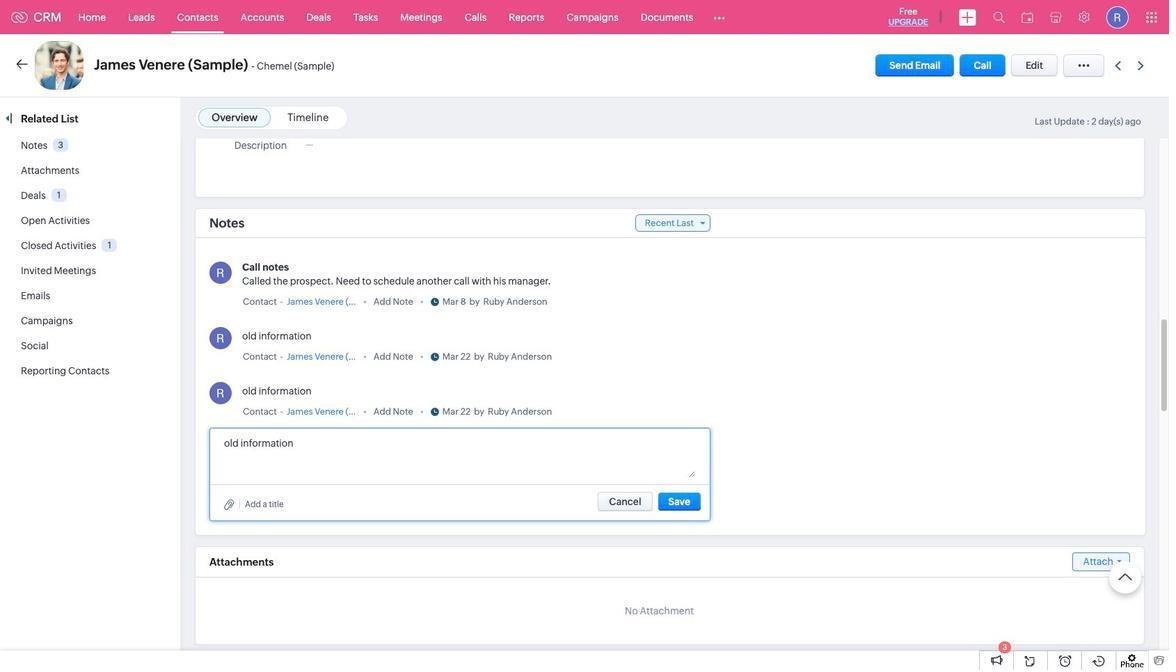 Task type: describe. For each thing, give the bounding box(es) containing it.
calendar image
[[1022, 11, 1033, 23]]

next record image
[[1138, 61, 1147, 70]]

profile element
[[1098, 0, 1137, 34]]

previous record image
[[1115, 61, 1121, 70]]

create menu element
[[951, 0, 985, 34]]



Task type: locate. For each thing, give the bounding box(es) containing it.
create menu image
[[959, 9, 976, 25]]

profile image
[[1107, 6, 1129, 28]]

logo image
[[11, 11, 28, 23]]

search element
[[985, 0, 1013, 34]]

None button
[[598, 492, 653, 512], [658, 493, 701, 511], [598, 492, 653, 512], [658, 493, 701, 511]]

Add a note text field
[[224, 436, 695, 477]]

search image
[[993, 11, 1005, 23]]

Other Modules field
[[705, 6, 735, 28]]



Task type: vqa. For each thing, say whether or not it's contained in the screenshot.
BUTTON
yes



